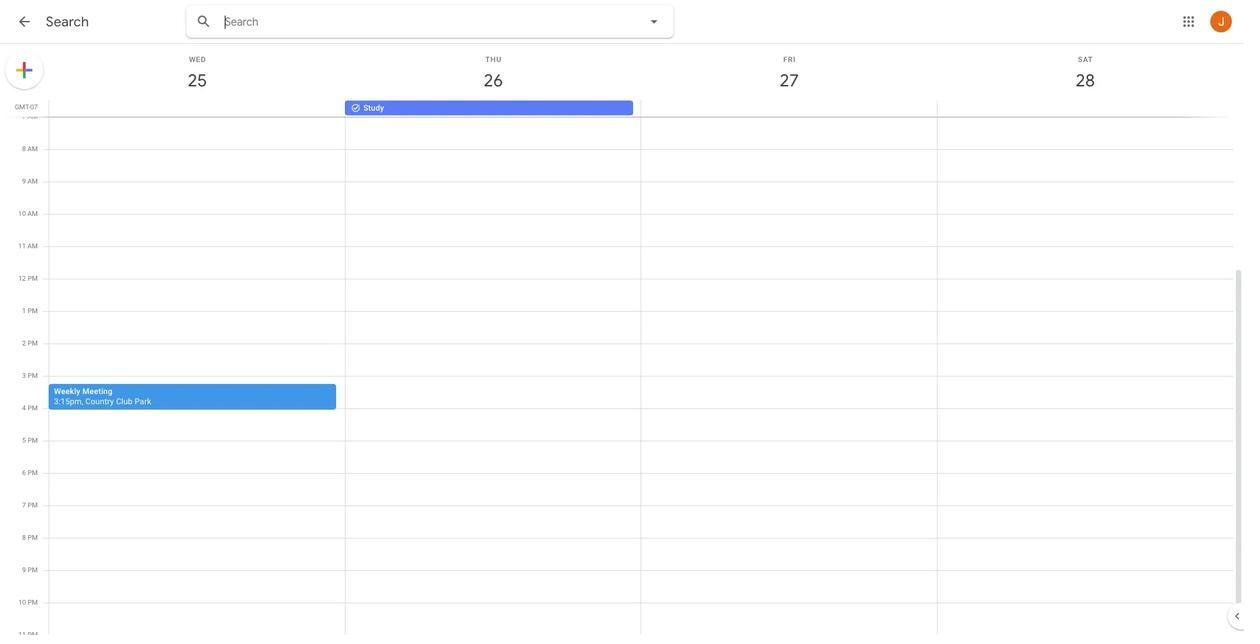 Task type: vqa. For each thing, say whether or not it's contained in the screenshot.


Task type: locate. For each thing, give the bounding box(es) containing it.
search image
[[190, 8, 217, 35]]

9 for 9 pm
[[22, 567, 26, 574]]

search
[[46, 14, 89, 30]]

cell
[[49, 101, 345, 117], [641, 101, 937, 117], [937, 101, 1233, 117]]

gmt-
[[15, 103, 30, 111]]

am for 11 am
[[28, 242, 38, 250]]

0 vertical spatial 8
[[22, 145, 26, 153]]

2 7 from the top
[[22, 502, 26, 509]]

am right 11
[[28, 242, 38, 250]]

0 vertical spatial 9
[[22, 178, 26, 185]]

10 for 10 pm
[[18, 599, 26, 606]]

9 pm from the top
[[28, 534, 38, 542]]

wed 25
[[187, 55, 206, 92]]

10 pm
[[18, 599, 38, 606]]

4 am from the top
[[28, 210, 38, 217]]

2 10 from the top
[[18, 599, 26, 606]]

3 am from the top
[[27, 178, 38, 185]]

sat
[[1078, 55, 1094, 64]]

7 down 6
[[22, 502, 26, 509]]

am for 10 am
[[28, 210, 38, 217]]

2 am from the top
[[27, 145, 38, 153]]

am for 7 am
[[27, 113, 38, 120]]

2 pm from the top
[[28, 307, 38, 315]]

9 up 10 am
[[22, 178, 26, 185]]

25
[[187, 70, 206, 92]]

am for 8 am
[[27, 145, 38, 153]]

8 pm
[[22, 534, 38, 542]]

pm for 5 pm
[[28, 437, 38, 444]]

1 am from the top
[[27, 113, 38, 120]]

1 vertical spatial 7
[[22, 502, 26, 509]]

2 9 from the top
[[22, 567, 26, 574]]

27
[[779, 70, 798, 92]]

0 vertical spatial 10
[[18, 210, 26, 217]]

7 down gmt-
[[22, 113, 26, 120]]

0 vertical spatial 7
[[22, 113, 26, 120]]

9 up 10 pm
[[22, 567, 26, 574]]

2 8 from the top
[[22, 534, 26, 542]]

7 for 7 am
[[22, 113, 26, 120]]

12 pm
[[18, 275, 38, 282]]

7 am
[[22, 113, 38, 120]]

1 vertical spatial 9
[[22, 567, 26, 574]]

8 for 8 pm
[[22, 534, 26, 542]]

search options image
[[641, 8, 668, 35]]

pm right 5
[[28, 437, 38, 444]]

8 up 9 pm
[[22, 534, 26, 542]]

am down 07
[[27, 113, 38, 120]]

weekly
[[54, 387, 80, 396]]

10 up 11
[[18, 210, 26, 217]]

am
[[27, 113, 38, 120], [27, 145, 38, 153], [27, 178, 38, 185], [28, 210, 38, 217], [28, 242, 38, 250]]

9
[[22, 178, 26, 185], [22, 567, 26, 574]]

7 pm
[[22, 502, 38, 509]]

8 pm from the top
[[28, 502, 38, 509]]

am down '7 am'
[[27, 145, 38, 153]]

3 cell from the left
[[937, 101, 1233, 117]]

10 for 10 am
[[18, 210, 26, 217]]

pm down the 8 pm
[[28, 567, 38, 574]]

am for 9 am
[[27, 178, 38, 185]]

None search field
[[186, 5, 674, 38]]

3 pm
[[22, 372, 38, 380]]

10 down 9 pm
[[18, 599, 26, 606]]

1 10 from the top
[[18, 210, 26, 217]]

12
[[18, 275, 26, 282]]

cell down 25 link
[[49, 101, 345, 117]]

5 am from the top
[[28, 242, 38, 250]]

1 8 from the top
[[22, 145, 26, 153]]

pm for 6 pm
[[28, 469, 38, 477]]

am down 9 am
[[28, 210, 38, 217]]

3 pm from the top
[[28, 340, 38, 347]]

weekly meeting 3:15pm , country club park
[[54, 387, 151, 407]]

5 pm from the top
[[28, 405, 38, 412]]

pm right 4
[[28, 405, 38, 412]]

07
[[30, 103, 38, 111]]

1 vertical spatial 10
[[18, 599, 26, 606]]

26 link
[[478, 66, 509, 97]]

pm right 12
[[28, 275, 38, 282]]

9 am
[[22, 178, 38, 185]]

pm right 3
[[28, 372, 38, 380]]

6 pm from the top
[[28, 437, 38, 444]]

1 vertical spatial 8
[[22, 534, 26, 542]]

Search text field
[[225, 16, 608, 29]]

pm for 12 pm
[[28, 275, 38, 282]]

pm right 1
[[28, 307, 38, 315]]

10
[[18, 210, 26, 217], [18, 599, 26, 606]]

28
[[1075, 70, 1095, 92]]

4 pm from the top
[[28, 372, 38, 380]]

7
[[22, 113, 26, 120], [22, 502, 26, 509]]

pm for 9 pm
[[28, 567, 38, 574]]

1 pm
[[22, 307, 38, 315]]

9 for 9 am
[[22, 178, 26, 185]]

1 7 from the top
[[22, 113, 26, 120]]

pm for 3 pm
[[28, 372, 38, 380]]

am down 8 am
[[27, 178, 38, 185]]

pm up 9 pm
[[28, 534, 38, 542]]

cell down "28" link
[[937, 101, 1233, 117]]

2 pm
[[22, 340, 38, 347]]

thu 26
[[483, 55, 502, 92]]

8
[[22, 145, 26, 153], [22, 534, 26, 542]]

11 pm from the top
[[28, 599, 38, 606]]

pm right the 2
[[28, 340, 38, 347]]

pm down 9 pm
[[28, 599, 38, 606]]

pm for 2 pm
[[28, 340, 38, 347]]

pm for 8 pm
[[28, 534, 38, 542]]

7 pm from the top
[[28, 469, 38, 477]]

pm right 6
[[28, 469, 38, 477]]

study
[[363, 103, 384, 113]]

go back image
[[16, 14, 32, 30]]

4
[[22, 405, 26, 412]]

8 down '7 am'
[[22, 145, 26, 153]]

1 9 from the top
[[22, 178, 26, 185]]

pm up the 8 pm
[[28, 502, 38, 509]]

1 pm from the top
[[28, 275, 38, 282]]

10 pm from the top
[[28, 567, 38, 574]]

28 link
[[1070, 66, 1101, 97]]

grid
[[0, 44, 1245, 635]]

pm
[[28, 275, 38, 282], [28, 307, 38, 315], [28, 340, 38, 347], [28, 372, 38, 380], [28, 405, 38, 412], [28, 437, 38, 444], [28, 469, 38, 477], [28, 502, 38, 509], [28, 534, 38, 542], [28, 567, 38, 574], [28, 599, 38, 606]]

sat 28
[[1075, 55, 1095, 92]]

cell down '27' link
[[641, 101, 937, 117]]



Task type: describe. For each thing, give the bounding box(es) containing it.
3:15pm
[[54, 397, 82, 407]]

1 cell from the left
[[49, 101, 345, 117]]

pm for 7 pm
[[28, 502, 38, 509]]

meeting
[[82, 387, 113, 396]]

26
[[483, 70, 502, 92]]

pm for 1 pm
[[28, 307, 38, 315]]

2
[[22, 340, 26, 347]]

pm for 4 pm
[[28, 405, 38, 412]]

5 pm
[[22, 437, 38, 444]]

27 link
[[774, 66, 805, 97]]

6
[[22, 469, 26, 477]]

2 cell from the left
[[641, 101, 937, 117]]

4 pm
[[22, 405, 38, 412]]

fri
[[784, 55, 796, 64]]

3
[[22, 372, 26, 380]]

fri 27
[[779, 55, 798, 92]]

11 am
[[18, 242, 38, 250]]

thu
[[486, 55, 502, 64]]

25 link
[[182, 66, 213, 97]]

park
[[135, 397, 151, 407]]

grid containing 25
[[0, 44, 1245, 635]]

search heading
[[46, 14, 89, 30]]

8 for 8 am
[[22, 145, 26, 153]]

8 am
[[22, 145, 38, 153]]

study button
[[345, 101, 633, 115]]

6 pm
[[22, 469, 38, 477]]

club
[[116, 397, 133, 407]]

pm for 10 pm
[[28, 599, 38, 606]]

5
[[22, 437, 26, 444]]

gmt-07
[[15, 103, 38, 111]]

country
[[85, 397, 114, 407]]

11
[[18, 242, 26, 250]]

wed
[[189, 55, 206, 64]]

10 am
[[18, 210, 38, 217]]

9 pm
[[22, 567, 38, 574]]

,
[[82, 397, 83, 407]]

study row
[[43, 101, 1245, 117]]

1
[[22, 307, 26, 315]]

7 for 7 pm
[[22, 502, 26, 509]]



